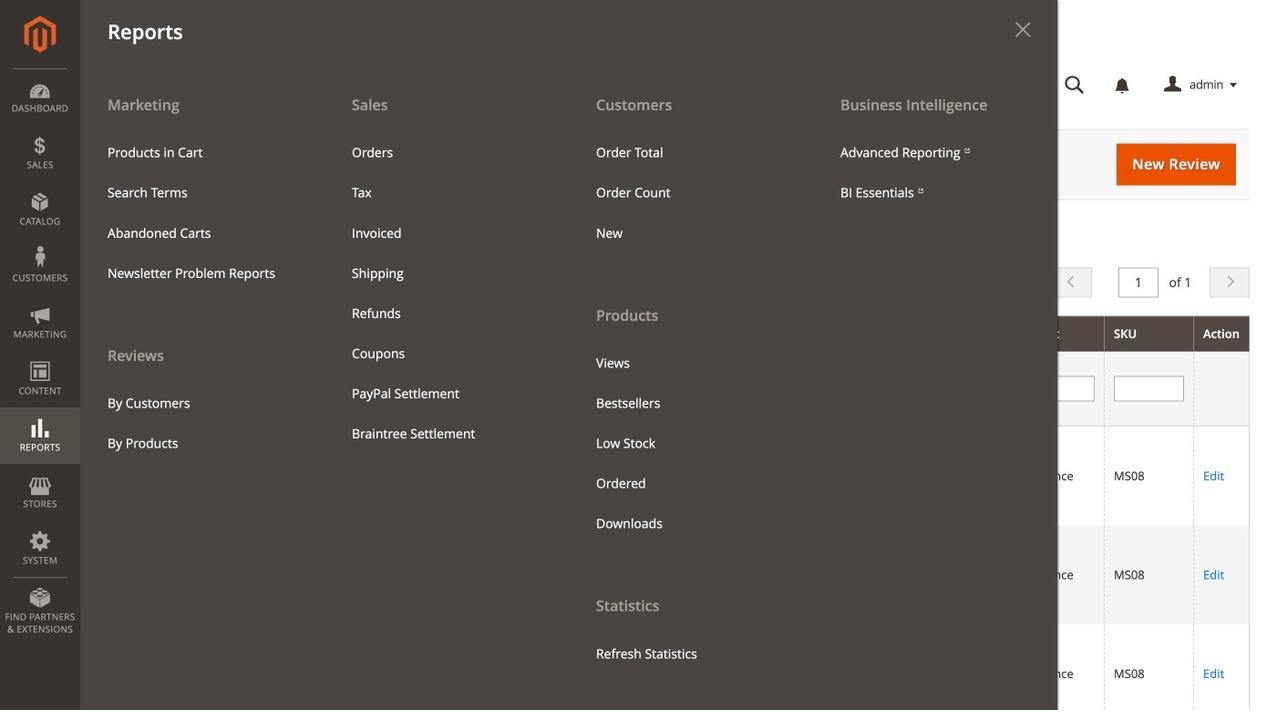 Task type: locate. For each thing, give the bounding box(es) containing it.
menu
[[80, 84, 1058, 711], [80, 84, 325, 464], [569, 84, 814, 675], [94, 133, 311, 294], [338, 133, 556, 454], [583, 133, 800, 253], [827, 133, 1044, 213], [583, 343, 800, 544], [94, 384, 311, 464]]

None text field
[[1119, 268, 1159, 298], [707, 376, 818, 402], [1119, 268, 1159, 298], [707, 376, 818, 402]]

None text field
[[192, 376, 262, 402], [501, 376, 590, 402], [609, 376, 688, 402], [1015, 376, 1096, 402], [1115, 376, 1185, 402], [192, 376, 262, 402], [501, 376, 590, 402], [609, 376, 688, 402], [1015, 376, 1096, 402], [1115, 376, 1185, 402]]

menu bar
[[0, 0, 1058, 711]]



Task type: describe. For each thing, give the bounding box(es) containing it.
From text field
[[281, 361, 398, 387]]

To text field
[[281, 391, 398, 417]]

magento admin panel image
[[24, 16, 56, 53]]



